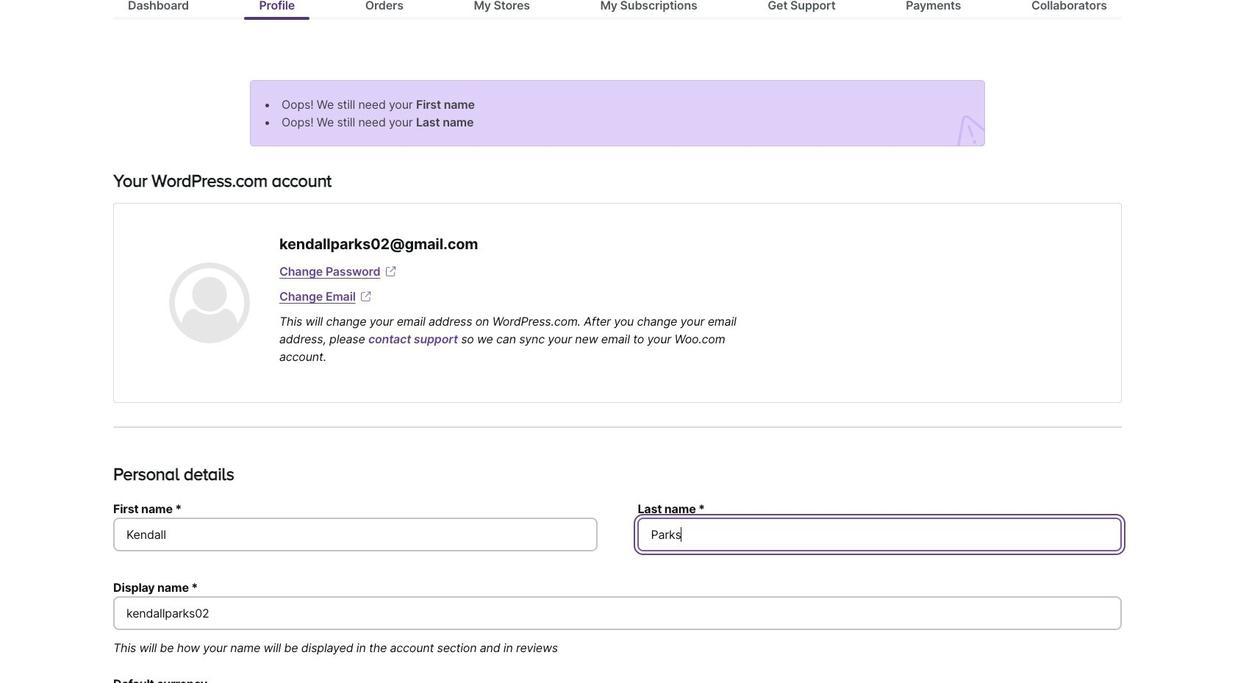 Task type: vqa. For each thing, say whether or not it's contained in the screenshot.
Breadcrumb ELEMENT on the top
no



Task type: locate. For each thing, give the bounding box(es) containing it.
0 vertical spatial external link image
[[383, 264, 398, 279]]

0 horizontal spatial external link image
[[359, 289, 373, 304]]

1 horizontal spatial external link image
[[383, 264, 398, 279]]

1 vertical spatial external link image
[[359, 289, 373, 304]]

external link image
[[383, 264, 398, 279], [359, 289, 373, 304]]

None text field
[[113, 518, 598, 552], [113, 596, 1122, 630], [113, 518, 598, 552], [113, 596, 1122, 630]]

gravatar image image
[[169, 263, 250, 343]]

alert
[[250, 80, 986, 147]]

None text field
[[638, 518, 1122, 552]]



